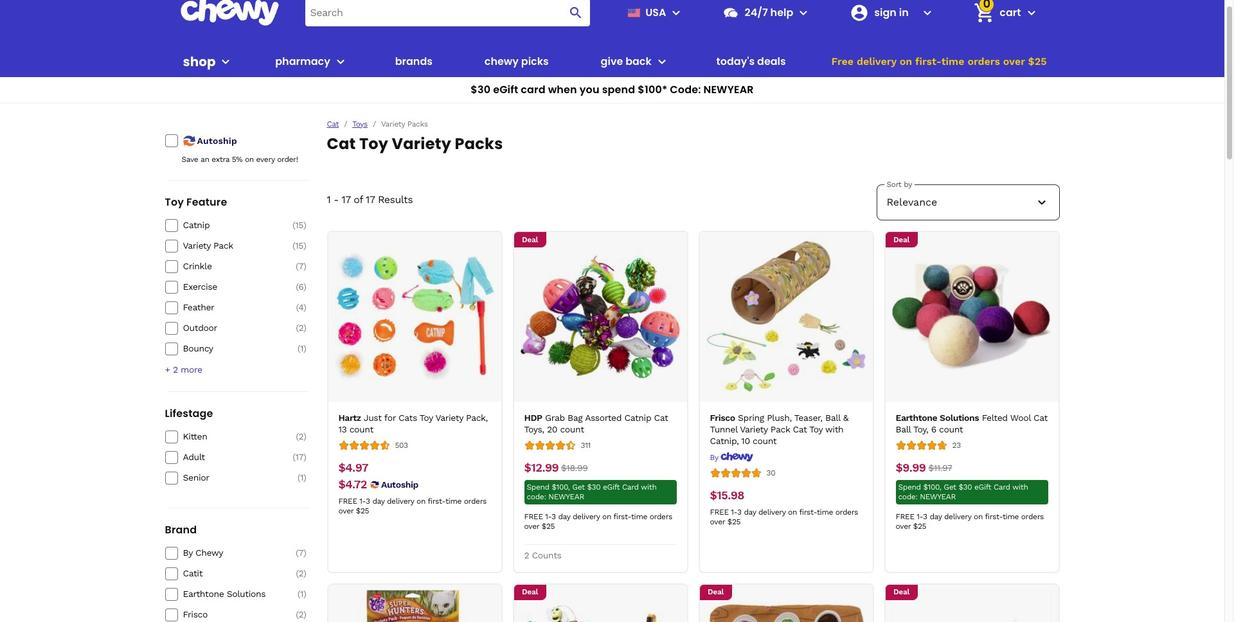 Task type: vqa. For each thing, say whether or not it's contained in the screenshot.
By Chewy's "7"
yes



Task type: describe. For each thing, give the bounding box(es) containing it.
pharmacy menu image
[[333, 54, 348, 69]]

help menu image
[[796, 5, 811, 20]]

24/7 help link
[[718, 0, 793, 28]]

felted wool cat ball toy, 6 count
[[896, 413, 1048, 435]]

( for catnip
[[292, 220, 295, 230]]

today's
[[716, 54, 755, 69]]

3 down $9.99 $11.97
[[923, 512, 927, 521]]

today's deals
[[716, 54, 786, 69]]

3 down '$4.72' text field
[[366, 497, 370, 506]]

you
[[580, 82, 600, 97]]

) for bouncy
[[303, 343, 306, 354]]

0 horizontal spatial earthtone solutions
[[183, 589, 266, 599]]

give
[[601, 54, 623, 69]]

orders inside $15.98 free 1-3 day delivery on first-time orders over $25
[[835, 508, 858, 517]]

chewy support image
[[723, 4, 739, 21]]

( for exercise
[[296, 282, 298, 292]]

1- inside $15.98 free 1-3 day delivery on first-time orders over $25
[[731, 508, 737, 517]]

deals
[[757, 54, 786, 69]]

$15.98
[[710, 489, 744, 502]]

menu image for shop dropdown button
[[218, 54, 234, 69]]

free delivery on first-time orders over $25
[[831, 55, 1047, 67]]

card for $12.99
[[622, 483, 639, 492]]

crinkle
[[183, 261, 212, 271]]

&
[[843, 413, 848, 423]]

time inside $15.98 free 1-3 day delivery on first-time orders over $25
[[817, 508, 833, 517]]

$30 for $9.99
[[959, 483, 972, 492]]

( for earthtone solutions
[[297, 589, 300, 599]]

chewy picks
[[484, 54, 549, 69]]

save
[[182, 155, 198, 164]]

goody box halloween cat toys & treats image
[[892, 590, 1052, 622]]

) for kitten
[[303, 431, 306, 442]]

2 for outdoor
[[299, 323, 303, 333]]

1 for bouncy
[[300, 343, 303, 354]]

$15.98 free 1-3 day delivery on first-time orders over $25
[[710, 489, 858, 526]]

20
[[547, 424, 557, 435]]

$11.97
[[928, 463, 952, 473]]

deal for 'goody box kitten toys & treats' image
[[522, 588, 538, 597]]

crinkle link
[[183, 260, 274, 272]]

( 7 ) for crinkle
[[296, 261, 306, 271]]

catit link
[[183, 568, 274, 579]]

toy feature
[[165, 195, 227, 210]]

variety down variety packs
[[392, 133, 451, 154]]

spend for $12.99
[[527, 483, 549, 492]]

autoship link
[[182, 133, 274, 148]]

delivery down $18.99 'text box' on the left bottom of the page
[[573, 512, 600, 521]]

by for by chewy
[[183, 548, 193, 558]]

5%
[[232, 155, 242, 164]]

outdoor
[[183, 323, 217, 333]]

with inside spring plush, teaser, ball & tunnel variety pack cat toy with catnip, 10 count
[[825, 424, 844, 435]]

chewy home image
[[180, 0, 279, 26]]

bouncy
[[183, 343, 213, 354]]

( 15 ) for catnip
[[292, 220, 306, 230]]

) for earthtone solutions
[[303, 589, 306, 599]]

teaser,
[[794, 413, 822, 423]]

just
[[364, 413, 382, 423]]

1 vertical spatial earthtone
[[183, 589, 224, 599]]

catnip,
[[710, 436, 739, 446]]

over down $9.99 text box
[[896, 522, 911, 531]]

15 for variety pack
[[295, 240, 303, 251]]

adult link
[[183, 451, 274, 463]]

$100, for $9.99
[[923, 483, 941, 492]]

frisco spring plush, teaser, ball & tunnel variety pack cat toy with catnip, 10 count image
[[706, 237, 866, 397]]

0 horizontal spatial 17
[[295, 452, 303, 462]]

cat link
[[327, 119, 339, 129]]

3 up counts
[[552, 512, 556, 521]]

( 17 )
[[293, 452, 306, 462]]

assorted
[[585, 413, 622, 423]]

order!
[[277, 155, 298, 164]]

free down '$4.72' text field
[[338, 497, 357, 506]]

feather
[[183, 302, 214, 312]]

code: for $9.99
[[898, 492, 918, 501]]

15 for catnip
[[295, 220, 303, 230]]

Product search field
[[305, 0, 590, 26]]

1 horizontal spatial 17
[[342, 193, 351, 206]]

( for bouncy
[[297, 343, 300, 354]]

1 horizontal spatial packs
[[455, 133, 503, 154]]

( for crinkle
[[296, 261, 299, 271]]

spend $100, get $30 egift card with code: newyear for $12.99
[[527, 483, 657, 501]]

$9.99 $11.97
[[896, 461, 952, 474]]

$4.97
[[338, 461, 368, 474]]

$4.97 text field
[[338, 461, 368, 475]]

delivery down the 503
[[387, 497, 414, 506]]

shop button
[[183, 46, 234, 77]]

adult
[[183, 452, 205, 462]]

$4.72
[[338, 478, 367, 491]]

first- inside free delivery on first-time orders over $25 button
[[915, 55, 941, 67]]

0 horizontal spatial free 1-3 day delivery on first-time orders over $25
[[338, 497, 487, 515]]

deal for hdp grab bag assorted catnip cat toys, 20 count image
[[522, 235, 538, 244]]

1 vertical spatial chewy
[[195, 548, 223, 558]]

( 7 ) for by chewy
[[296, 548, 306, 558]]

site banner
[[0, 0, 1224, 103]]

0 horizontal spatial catnip
[[183, 220, 210, 230]]

code: for $12.99
[[527, 492, 546, 501]]

chewy picks link
[[479, 46, 554, 77]]

$30 inside site banner
[[471, 82, 491, 97]]

catnip inside grab bag assorted catnip cat toys, 20 count
[[624, 413, 651, 423]]

cats
[[399, 413, 417, 423]]

back
[[625, 54, 652, 69]]

0 horizontal spatial 6
[[298, 282, 303, 292]]

2 horizontal spatial 17
[[366, 193, 375, 206]]

kitten
[[183, 431, 207, 442]]

variety up crinkle
[[183, 240, 211, 251]]

) for senior
[[303, 472, 306, 483]]

with for $9.99
[[1012, 483, 1028, 492]]

) for catnip
[[303, 220, 306, 230]]

cart link
[[969, 0, 1021, 28]]

picks
[[521, 54, 549, 69]]

count inside grab bag assorted catnip cat toys, 20 count
[[560, 424, 584, 435]]

outdoor link
[[183, 322, 274, 334]]

cat toy variety packs
[[327, 133, 503, 154]]

pack inside spring plush, teaser, ball & tunnel variety pack cat toy with catnip, 10 count
[[771, 424, 790, 435]]

just for cats toy variety pack, 13 count
[[338, 413, 488, 435]]

felted
[[982, 413, 1008, 423]]

usa
[[645, 5, 666, 20]]

cat down cat 'link'
[[327, 133, 356, 154]]

save an extra 5% on every order!
[[182, 155, 298, 164]]

more
[[181, 364, 202, 375]]

) for catit
[[303, 568, 306, 578]]

( for frisco
[[296, 609, 299, 620]]

newyear inside site banner
[[703, 82, 754, 97]]

toy inside spring plush, teaser, ball & tunnel variety pack cat toy with catnip, 10 count
[[809, 424, 823, 435]]

earthtone solutions link
[[183, 588, 274, 600]]

) for variety pack
[[303, 240, 306, 251]]

on inside $15.98 free 1-3 day delivery on first-time orders over $25
[[788, 508, 797, 517]]

hdp
[[524, 413, 542, 423]]

( for adult
[[293, 452, 295, 462]]

cat inside grab bag assorted catnip cat toys, 20 count
[[654, 413, 668, 423]]

extra
[[212, 155, 229, 164]]

by chewy
[[183, 548, 223, 558]]

( for catit
[[296, 568, 299, 578]]

spend for $9.99
[[898, 483, 921, 492]]

chewy image
[[721, 452, 753, 462]]

usa button
[[622, 0, 684, 28]]

count inside just for cats toy variety pack, 13 count
[[349, 424, 373, 435]]

variety inside spring plush, teaser, ball & tunnel variety pack cat toy with catnip, 10 count
[[740, 424, 768, 435]]

goody box kitten toys & treats image
[[521, 590, 680, 622]]

1 for senior
[[300, 472, 303, 483]]

1 for earthtone solutions
[[300, 589, 303, 599]]

spring plush, teaser, ball & tunnel variety pack cat toy with catnip, 10 count
[[710, 413, 848, 446]]

menu image for usa dropdown button
[[669, 5, 684, 20]]

newyear for $12.99
[[548, 492, 584, 501]]

grab bag assorted catnip cat toys, 20 count
[[524, 413, 668, 435]]

13
[[338, 424, 347, 435]]

1 horizontal spatial solutions
[[940, 413, 979, 423]]

10
[[741, 436, 750, 446]]

deal for kong pull-a-partz sushi catnip cat toys, 5 count image
[[708, 588, 724, 597]]

free up the 2 counts
[[524, 512, 543, 521]]

brands
[[395, 54, 433, 69]]

sign
[[874, 5, 897, 20]]

give back
[[601, 54, 652, 69]]

counts
[[532, 550, 561, 561]]

count inside felted wool cat ball toy, 6 count
[[939, 424, 963, 435]]

over up the 2 counts
[[524, 522, 539, 531]]

cart menu image
[[1024, 5, 1039, 20]]

grab
[[545, 413, 565, 423]]

free down $9.99 text box
[[896, 512, 914, 521]]

$30 for $12.99
[[587, 483, 601, 492]]

delivery down $11.97 text box
[[944, 512, 971, 521]]

Search text field
[[305, 0, 590, 26]]

( for kitten
[[296, 431, 299, 442]]

0 vertical spatial autoship
[[197, 136, 237, 146]]

$18.99 text field
[[561, 461, 588, 475]]

free 1-3 day delivery on first-time orders over $25 for $9.99
[[896, 512, 1044, 531]]

-
[[334, 193, 339, 206]]

deal for goody box halloween cat toys & treats image
[[893, 588, 909, 597]]

account menu image
[[920, 5, 935, 20]]

for
[[384, 413, 396, 423]]

$25 inside button
[[1028, 55, 1047, 67]]

+ 2 more
[[165, 364, 202, 375]]

0 vertical spatial packs
[[407, 119, 428, 128]]

$30 egift card when you spend $100* code: newyear
[[471, 82, 754, 97]]

7 for by chewy
[[299, 548, 303, 558]]

over down '$4.72' text field
[[338, 506, 354, 515]]

kitten link
[[183, 431, 274, 442]]

deal for earthtone solutions felted wool cat ball toy, 6 count image
[[893, 235, 909, 244]]

2 for kitten
[[299, 431, 303, 442]]



Task type: locate. For each thing, give the bounding box(es) containing it.
pack down catnip link
[[213, 240, 233, 251]]

503
[[395, 441, 408, 450]]

1 horizontal spatial catnip
[[624, 413, 651, 423]]

17 right the -
[[342, 193, 351, 206]]

3 ( 1 ) from the top
[[297, 589, 306, 599]]

$9.99
[[896, 461, 926, 474]]

5 ) from the top
[[303, 302, 306, 312]]

give back link
[[596, 46, 652, 77]]

1 vertical spatial by
[[183, 548, 193, 558]]

2 counts
[[524, 550, 561, 561]]

toy inside just for cats toy variety pack, 13 count
[[420, 413, 433, 423]]

1 get from the left
[[572, 483, 585, 492]]

give back menu image
[[654, 54, 670, 69]]

code: down $12.99 text field
[[527, 492, 546, 501]]

0 horizontal spatial earthtone
[[183, 589, 224, 599]]

when
[[548, 82, 577, 97]]

earthtone up toy,
[[896, 413, 937, 423]]

6 ) from the top
[[303, 323, 306, 333]]

count
[[349, 424, 373, 435], [560, 424, 584, 435], [939, 424, 963, 435], [753, 436, 777, 446]]

$11.97 text field
[[928, 461, 952, 475]]

1 horizontal spatial ball
[[896, 424, 911, 435]]

( 1 ) for lifestage
[[297, 472, 306, 483]]

by
[[710, 453, 718, 462], [183, 548, 193, 558]]

items image
[[973, 1, 996, 24]]

hartz just for cats super hunters cat toy variety pack, 13 count image
[[335, 590, 494, 622]]

chewy inside "link"
[[484, 54, 519, 69]]

( 6 )
[[296, 282, 306, 292]]

1 15 from the top
[[295, 220, 303, 230]]

feather link
[[183, 301, 274, 313]]

hartz
[[338, 413, 361, 423]]

ball for toy,
[[896, 424, 911, 435]]

1 vertical spatial autoship
[[381, 479, 418, 490]]

1 vertical spatial ( 1 )
[[297, 472, 306, 483]]

0 horizontal spatial solutions
[[227, 589, 266, 599]]

variety up the cat toy variety packs at the top left of page
[[381, 119, 405, 128]]

$30 down $18.99 'text box' on the left bottom of the page
[[587, 483, 601, 492]]

4 ( 2 ) from the top
[[296, 609, 306, 620]]

1 vertical spatial menu image
[[218, 54, 234, 69]]

spend $100, get $30 egift card with code: newyear
[[527, 483, 657, 501], [898, 483, 1028, 501]]

( 7 )
[[296, 261, 306, 271], [296, 548, 306, 558]]

shop
[[183, 52, 216, 70]]

autoship up extra
[[197, 136, 237, 146]]

variety packs
[[381, 119, 428, 128]]

( 15 ) for variety pack
[[292, 240, 306, 251]]

1 ( 15 ) from the top
[[292, 220, 306, 230]]

0 horizontal spatial menu image
[[218, 54, 234, 69]]

cat left 'toys'
[[327, 119, 339, 128]]

catnip down toy feature
[[183, 220, 210, 230]]

0 vertical spatial ( 1 )
[[297, 343, 306, 354]]

1 vertical spatial 7
[[299, 548, 303, 558]]

2 spend from the left
[[898, 483, 921, 492]]

2 get from the left
[[944, 483, 956, 492]]

time inside free delivery on first-time orders over $25 button
[[941, 55, 964, 67]]

0 vertical spatial ( 15 )
[[292, 220, 306, 230]]

6 inside felted wool cat ball toy, 6 count
[[931, 424, 936, 435]]

( 2 ) for kitten
[[296, 431, 306, 442]]

day inside $15.98 free 1-3 day delivery on first-time orders over $25
[[744, 508, 756, 517]]

$100, down $11.97 text box
[[923, 483, 941, 492]]

1- down $9.99 $11.97
[[917, 512, 923, 521]]

get
[[572, 483, 585, 492], [944, 483, 956, 492]]

toy
[[359, 133, 388, 154], [165, 195, 184, 210], [420, 413, 433, 423], [809, 424, 823, 435]]

2 horizontal spatial egift
[[974, 483, 991, 492]]

1 horizontal spatial $100,
[[923, 483, 941, 492]]

pharmacy link
[[270, 46, 330, 77]]

1 vertical spatial 15
[[295, 240, 303, 251]]

$100, down $12.99 $18.99
[[552, 483, 570, 492]]

2 horizontal spatial free 1-3 day delivery on first-time orders over $25
[[896, 512, 1044, 531]]

0 horizontal spatial autoship
[[197, 136, 237, 146]]

pack,
[[466, 413, 488, 423]]

exercise
[[183, 282, 217, 292]]

9 ) from the top
[[303, 452, 306, 462]]

0 horizontal spatial by
[[183, 548, 193, 558]]

$25 down the $15.98 text field
[[727, 517, 741, 526]]

0 horizontal spatial with
[[641, 483, 657, 492]]

free delivery on first-time orders over $25 button
[[828, 46, 1051, 77]]

0 vertical spatial 15
[[295, 220, 303, 230]]

wool
[[1010, 413, 1031, 423]]

first-
[[915, 55, 941, 67], [428, 497, 445, 506], [799, 508, 817, 517], [613, 512, 631, 521], [985, 512, 1003, 521]]

variety inside just for cats toy variety pack, 13 count
[[435, 413, 463, 423]]

2 ( 15 ) from the top
[[292, 240, 306, 251]]

1 vertical spatial solutions
[[227, 589, 266, 599]]

bouncy link
[[183, 343, 274, 354]]

free
[[831, 55, 854, 67]]

1 vertical spatial ball
[[896, 424, 911, 435]]

6 up 4
[[298, 282, 303, 292]]

chewy left picks
[[484, 54, 519, 69]]

menu image right usa
[[669, 5, 684, 20]]

free
[[338, 497, 357, 506], [710, 508, 729, 517], [524, 512, 543, 521], [896, 512, 914, 521]]

$25 up counts
[[542, 522, 555, 531]]

count inside spring plush, teaser, ball & tunnel variety pack cat toy with catnip, 10 count
[[753, 436, 777, 446]]

an
[[201, 155, 209, 164]]

$25 down cart menu icon
[[1028, 55, 1047, 67]]

0 vertical spatial 7
[[299, 261, 303, 271]]

0 horizontal spatial card
[[622, 483, 639, 492]]

11 ) from the top
[[303, 548, 306, 558]]

8 ) from the top
[[303, 431, 306, 442]]

ball inside spring plush, teaser, ball & tunnel variety pack cat toy with catnip, 10 count
[[825, 413, 840, 423]]

0 vertical spatial solutions
[[940, 413, 979, 423]]

frisco link
[[183, 609, 274, 620]]

0 vertical spatial earthtone solutions
[[896, 413, 979, 423]]

newyear down the today's
[[703, 82, 754, 97]]

2 code: from the left
[[898, 492, 918, 501]]

1 horizontal spatial newyear
[[703, 82, 754, 97]]

toys link
[[352, 119, 368, 129]]

1 horizontal spatial menu image
[[669, 5, 684, 20]]

1 7 from the top
[[299, 261, 303, 271]]

17 right of
[[366, 193, 375, 206]]

earthtone
[[896, 413, 937, 423], [183, 589, 224, 599]]

1 ( 1 ) from the top
[[297, 343, 306, 354]]

7 for crinkle
[[299, 261, 303, 271]]

variety pack
[[183, 240, 233, 251]]

0 horizontal spatial ball
[[825, 413, 840, 423]]

1 horizontal spatial spend $100, get $30 egift card with code: newyear
[[898, 483, 1028, 501]]

menu image right shop
[[218, 54, 234, 69]]

egift for $12.99
[[603, 483, 620, 492]]

3 inside $15.98 free 1-3 day delivery on first-time orders over $25
[[737, 508, 742, 517]]

earthtone solutions down catit link on the bottom
[[183, 589, 266, 599]]

card
[[622, 483, 639, 492], [994, 483, 1010, 492]]

free 1-3 day delivery on first-time orders over $25 for $12.99
[[524, 512, 672, 531]]

0 vertical spatial chewy
[[484, 54, 519, 69]]

of
[[354, 193, 363, 206]]

1 $100, from the left
[[552, 483, 570, 492]]

menu image inside usa dropdown button
[[669, 5, 684, 20]]

brand
[[165, 523, 197, 537]]

$25 down $9.99 $11.97
[[913, 522, 926, 531]]

) for crinkle
[[303, 261, 306, 271]]

catnip link
[[183, 219, 274, 231]]

2 card from the left
[[994, 483, 1010, 492]]

menu image
[[669, 5, 684, 20], [218, 54, 234, 69]]

by link
[[710, 452, 753, 463]]

) for feather
[[303, 302, 306, 312]]

( 1 )
[[297, 343, 306, 354], [297, 472, 306, 483], [297, 589, 306, 599]]

lifestage
[[165, 406, 213, 421]]

2 horizontal spatial with
[[1012, 483, 1028, 492]]

$100*
[[638, 82, 667, 97]]

( for variety pack
[[292, 240, 295, 251]]

$12.99 $18.99
[[524, 461, 588, 474]]

7 ) from the top
[[303, 343, 306, 354]]

1 vertical spatial catnip
[[624, 413, 651, 423]]

0 horizontal spatial spend
[[527, 483, 549, 492]]

) for frisco
[[303, 609, 306, 620]]

toy,
[[913, 424, 928, 435]]

( 4 )
[[296, 302, 306, 312]]

toy left feature
[[165, 195, 184, 210]]

1 spend from the left
[[527, 483, 549, 492]]

egift for $9.99
[[974, 483, 991, 492]]

spend $100, get $30 egift card with code: newyear down $18.99 'text box' on the left bottom of the page
[[527, 483, 657, 501]]

0 vertical spatial earthtone
[[896, 413, 937, 423]]

$4.72 text field
[[338, 478, 367, 492]]

1 code: from the left
[[527, 492, 546, 501]]

spend
[[602, 82, 635, 97]]

1 horizontal spatial autoship
[[381, 479, 418, 490]]

frisco
[[710, 413, 735, 423], [183, 609, 208, 620]]

2 spend $100, get $30 egift card with code: newyear from the left
[[898, 483, 1028, 501]]

1 ) from the top
[[303, 220, 306, 230]]

0 horizontal spatial spend $100, get $30 egift card with code: newyear
[[527, 483, 657, 501]]

with
[[825, 424, 844, 435], [641, 483, 657, 492], [1012, 483, 1028, 492]]

1- down '$4.72' text field
[[359, 497, 366, 506]]

catnip right assorted on the bottom of page
[[624, 413, 651, 423]]

newyear down $11.97 text box
[[920, 492, 956, 501]]

egift inside site banner
[[493, 82, 518, 97]]

$12.99 text field
[[524, 461, 559, 475]]

2 vertical spatial ( 1 )
[[297, 589, 306, 599]]

earthtone down the catit
[[183, 589, 224, 599]]

3 ) from the top
[[303, 261, 306, 271]]

3
[[366, 497, 370, 506], [737, 508, 742, 517], [552, 512, 556, 521], [923, 512, 927, 521]]

over inside button
[[1003, 55, 1025, 67]]

$9.99 text field
[[896, 461, 926, 475]]

24/7
[[745, 5, 768, 20]]

$100,
[[552, 483, 570, 492], [923, 483, 941, 492]]

chewy up the catit
[[195, 548, 223, 558]]

$25
[[1028, 55, 1047, 67], [356, 506, 369, 515], [727, 517, 741, 526], [542, 522, 555, 531], [913, 522, 926, 531]]

1 horizontal spatial free 1-3 day delivery on first-time orders over $25
[[524, 512, 672, 531]]

spend $100, get $30 egift card with code: newyear down $11.97 text box
[[898, 483, 1028, 501]]

0 vertical spatial pack
[[213, 240, 233, 251]]

) for by chewy
[[303, 548, 306, 558]]

1 spend $100, get $30 egift card with code: newyear from the left
[[527, 483, 657, 501]]

0 horizontal spatial frisco
[[183, 609, 208, 620]]

ball inside felted wool cat ball toy, 6 count
[[896, 424, 911, 435]]

solutions down catit link on the bottom
[[227, 589, 266, 599]]

1 vertical spatial pack
[[771, 424, 790, 435]]

17
[[342, 193, 351, 206], [366, 193, 375, 206], [295, 452, 303, 462]]

1 vertical spatial 6
[[931, 424, 936, 435]]

0 vertical spatial by
[[710, 453, 718, 462]]

frisco down earthtone solutions link at the left bottom of the page
[[183, 609, 208, 620]]

) for outdoor
[[303, 323, 306, 333]]

earthtone solutions felted wool cat ball toy, 6 count image
[[892, 237, 1052, 397]]

by up the catit
[[183, 548, 193, 558]]

get for $12.99
[[572, 483, 585, 492]]

delivery right free
[[857, 55, 897, 67]]

variety down the spring
[[740, 424, 768, 435]]

every
[[256, 155, 275, 164]]

variety left "pack,"
[[435, 413, 463, 423]]

free 1-3 day delivery on first-time orders over $25 down $11.97 text box
[[896, 512, 1044, 531]]

count down bag
[[560, 424, 584, 435]]

0 horizontal spatial $30
[[471, 82, 491, 97]]

with for $12.99
[[641, 483, 657, 492]]

get for $9.99
[[944, 483, 956, 492]]

1 ( 7 ) from the top
[[296, 261, 306, 271]]

6 right toy,
[[931, 424, 936, 435]]

$30
[[471, 82, 491, 97], [587, 483, 601, 492], [959, 483, 972, 492]]

newyear
[[703, 82, 754, 97], [548, 492, 584, 501], [920, 492, 956, 501]]

311
[[581, 441, 591, 450]]

over down the $15.98 text field
[[710, 517, 725, 526]]

2 $100, from the left
[[923, 483, 941, 492]]

( for outdoor
[[296, 323, 299, 333]]

)
[[303, 220, 306, 230], [303, 240, 306, 251], [303, 261, 306, 271], [303, 282, 306, 292], [303, 302, 306, 312], [303, 323, 306, 333], [303, 343, 306, 354], [303, 431, 306, 442], [303, 452, 306, 462], [303, 472, 306, 483], [303, 548, 306, 558], [303, 568, 306, 578], [303, 589, 306, 599], [303, 609, 306, 620]]

10 ) from the top
[[303, 472, 306, 483]]

$30 down 23
[[959, 483, 972, 492]]

1 vertical spatial packs
[[455, 133, 503, 154]]

( for by chewy
[[296, 548, 299, 558]]

) for adult
[[303, 452, 306, 462]]

ball left &
[[825, 413, 840, 423]]

pack down plush,
[[771, 424, 790, 435]]

2 for frisco
[[299, 609, 303, 620]]

0 horizontal spatial $100,
[[552, 483, 570, 492]]

submit search image
[[568, 5, 584, 20]]

card for $9.99
[[994, 483, 1010, 492]]

spend down $12.99 text field
[[527, 483, 549, 492]]

catnip
[[183, 220, 210, 230], [624, 413, 651, 423]]

toy down teaser,
[[809, 424, 823, 435]]

orders inside free delivery on first-time orders over $25 button
[[968, 55, 1000, 67]]

by for by
[[710, 453, 718, 462]]

2 horizontal spatial newyear
[[920, 492, 956, 501]]

2 ) from the top
[[303, 240, 306, 251]]

hdp grab bag assorted catnip cat toys, 20 count image
[[521, 237, 680, 397]]

toys,
[[524, 424, 544, 435]]

pharmacy
[[275, 54, 330, 69]]

earthtone solutions up toy,
[[896, 413, 979, 423]]

( for feather
[[296, 302, 298, 312]]

frisco up tunnel
[[710, 413, 735, 423]]

$25 inside $15.98 free 1-3 day delivery on first-time orders over $25
[[727, 517, 741, 526]]

1 horizontal spatial get
[[944, 483, 956, 492]]

newyear for $9.99
[[920, 492, 956, 501]]

ball for &
[[825, 413, 840, 423]]

2 7 from the top
[[299, 548, 303, 558]]

1 vertical spatial ( 7 )
[[296, 548, 306, 558]]

get down $11.97 text box
[[944, 483, 956, 492]]

first- inside $15.98 free 1-3 day delivery on first-time orders over $25
[[799, 508, 817, 517]]

1 horizontal spatial egift
[[603, 483, 620, 492]]

1 horizontal spatial code:
[[898, 492, 918, 501]]

count right 10
[[753, 436, 777, 446]]

by down the catnip,
[[710, 453, 718, 462]]

on inside free delivery on first-time orders over $25 button
[[900, 55, 912, 67]]

1 card from the left
[[622, 483, 639, 492]]

2 horizontal spatial $30
[[959, 483, 972, 492]]

1 horizontal spatial with
[[825, 424, 844, 435]]

sign in link
[[845, 0, 917, 28]]

2 for catit
[[299, 568, 303, 578]]

3 ( 2 ) from the top
[[296, 568, 306, 578]]

delivery inside button
[[857, 55, 897, 67]]

1 vertical spatial earthtone solutions
[[183, 589, 266, 599]]

by chewy link
[[183, 547, 274, 559]]

0 vertical spatial menu image
[[669, 5, 684, 20]]

+
[[165, 364, 170, 375]]

2 15 from the top
[[295, 240, 303, 251]]

cat right wool
[[1034, 413, 1048, 423]]

1 horizontal spatial card
[[994, 483, 1010, 492]]

over
[[1003, 55, 1025, 67], [338, 506, 354, 515], [710, 517, 725, 526], [524, 522, 539, 531], [896, 522, 911, 531]]

spend $100, get $30 egift card with code: newyear for $9.99
[[898, 483, 1028, 501]]

get down $18.99 'text box' on the left bottom of the page
[[572, 483, 585, 492]]

13 ) from the top
[[303, 589, 306, 599]]

( 1 ) for brand
[[297, 589, 306, 599]]

4 ) from the top
[[303, 282, 306, 292]]

$15.98 text field
[[710, 489, 744, 503]]

kong pull-a-partz sushi catnip cat toys, 5 count image
[[706, 590, 866, 622]]

solutions
[[940, 413, 979, 423], [227, 589, 266, 599]]

) for exercise
[[303, 282, 306, 292]]

( for senior
[[297, 472, 300, 483]]

( 2 ) for catit
[[296, 568, 306, 578]]

( 2 ) for outdoor
[[296, 323, 306, 333]]

delivery down 30 at right
[[758, 508, 786, 517]]

count down just
[[349, 424, 373, 435]]

0 vertical spatial 6
[[298, 282, 303, 292]]

autoship down the 503
[[381, 479, 418, 490]]

1 horizontal spatial spend
[[898, 483, 921, 492]]

1 horizontal spatial $30
[[587, 483, 601, 492]]

1- down the $15.98 text field
[[731, 508, 737, 517]]

day
[[372, 497, 385, 506], [744, 508, 756, 517], [558, 512, 570, 521], [930, 512, 942, 521]]

0 horizontal spatial newyear
[[548, 492, 584, 501]]

plush,
[[767, 413, 792, 423]]

0 vertical spatial catnip
[[183, 220, 210, 230]]

1 vertical spatial frisco
[[183, 609, 208, 620]]

spend
[[527, 483, 549, 492], [898, 483, 921, 492]]

0 vertical spatial frisco
[[710, 413, 735, 423]]

2 ( 2 ) from the top
[[296, 431, 306, 442]]

over inside $15.98 free 1-3 day delivery on first-time orders over $25
[[710, 517, 725, 526]]

cat right assorted on the bottom of page
[[654, 413, 668, 423]]

brands link
[[390, 46, 438, 77]]

free inside $15.98 free 1-3 day delivery on first-time orders over $25
[[710, 508, 729, 517]]

over down cart
[[1003, 55, 1025, 67]]

tunnel
[[710, 424, 737, 435]]

3 down the $15.98 text field
[[737, 508, 742, 517]]

1 horizontal spatial 6
[[931, 424, 936, 435]]

code: down $9.99 text box
[[898, 492, 918, 501]]

count up 23
[[939, 424, 963, 435]]

14 ) from the top
[[303, 609, 306, 620]]

ball left toy,
[[896, 424, 911, 435]]

senior
[[183, 472, 209, 483]]

free down the $15.98 text field
[[710, 508, 729, 517]]

0 vertical spatial ball
[[825, 413, 840, 423]]

0 horizontal spatial pack
[[213, 240, 233, 251]]

$12.99
[[524, 461, 559, 474]]

toy right cats
[[420, 413, 433, 423]]

4
[[298, 302, 303, 312]]

0 horizontal spatial get
[[572, 483, 585, 492]]

17 left $4.97
[[295, 452, 303, 462]]

1 horizontal spatial chewy
[[484, 54, 519, 69]]

senior link
[[183, 472, 274, 483]]

1 horizontal spatial by
[[710, 453, 718, 462]]

toy down toys 'link'
[[359, 133, 388, 154]]

packs
[[407, 119, 428, 128], [455, 133, 503, 154]]

$100, for $12.99
[[552, 483, 570, 492]]

12 ) from the top
[[303, 568, 306, 578]]

hartz just for cats toy variety pack, 13 count image
[[335, 237, 494, 397]]

newyear down $18.99 'text box' on the left bottom of the page
[[548, 492, 584, 501]]

menu image inside shop dropdown button
[[218, 54, 234, 69]]

0 horizontal spatial egift
[[493, 82, 518, 97]]

cat
[[327, 119, 339, 128], [327, 133, 356, 154], [654, 413, 668, 423], [1034, 413, 1048, 423], [793, 424, 807, 435]]

1 horizontal spatial pack
[[771, 424, 790, 435]]

1- up counts
[[545, 512, 552, 521]]

1 horizontal spatial earthtone
[[896, 413, 937, 423]]

0 vertical spatial ( 7 )
[[296, 261, 306, 271]]

$25 down '$4.72' text field
[[356, 506, 369, 515]]

free 1-3 day delivery on first-time orders over $25 down $18.99 'text box' on the left bottom of the page
[[524, 512, 672, 531]]

0 horizontal spatial code:
[[527, 492, 546, 501]]

cat inside felted wool cat ball toy, 6 count
[[1034, 413, 1048, 423]]

1 ( 2 ) from the top
[[296, 323, 306, 333]]

free 1-3 day delivery on first-time orders over $25 down the 503
[[338, 497, 487, 515]]

1 horizontal spatial earthtone solutions
[[896, 413, 979, 423]]

delivery inside $15.98 free 1-3 day delivery on first-time orders over $25
[[758, 508, 786, 517]]

( 2 ) for frisco
[[296, 609, 306, 620]]

egift
[[493, 82, 518, 97], [603, 483, 620, 492], [974, 483, 991, 492]]

solutions up 23
[[940, 413, 979, 423]]

23
[[952, 441, 961, 450]]

cat inside spring plush, teaser, ball & tunnel variety pack cat toy with catnip, 10 count
[[793, 424, 807, 435]]

0 horizontal spatial packs
[[407, 119, 428, 128]]

0 horizontal spatial chewy
[[195, 548, 223, 558]]

2 ( 1 ) from the top
[[297, 472, 306, 483]]

cat down teaser,
[[793, 424, 807, 435]]

2 ( 7 ) from the top
[[296, 548, 306, 558]]

$30 down chewy picks "link"
[[471, 82, 491, 97]]

spend down $9.99 text box
[[898, 483, 921, 492]]

1 vertical spatial ( 15 )
[[292, 240, 306, 251]]

toys
[[352, 119, 368, 128]]

1 horizontal spatial frisco
[[710, 413, 735, 423]]



